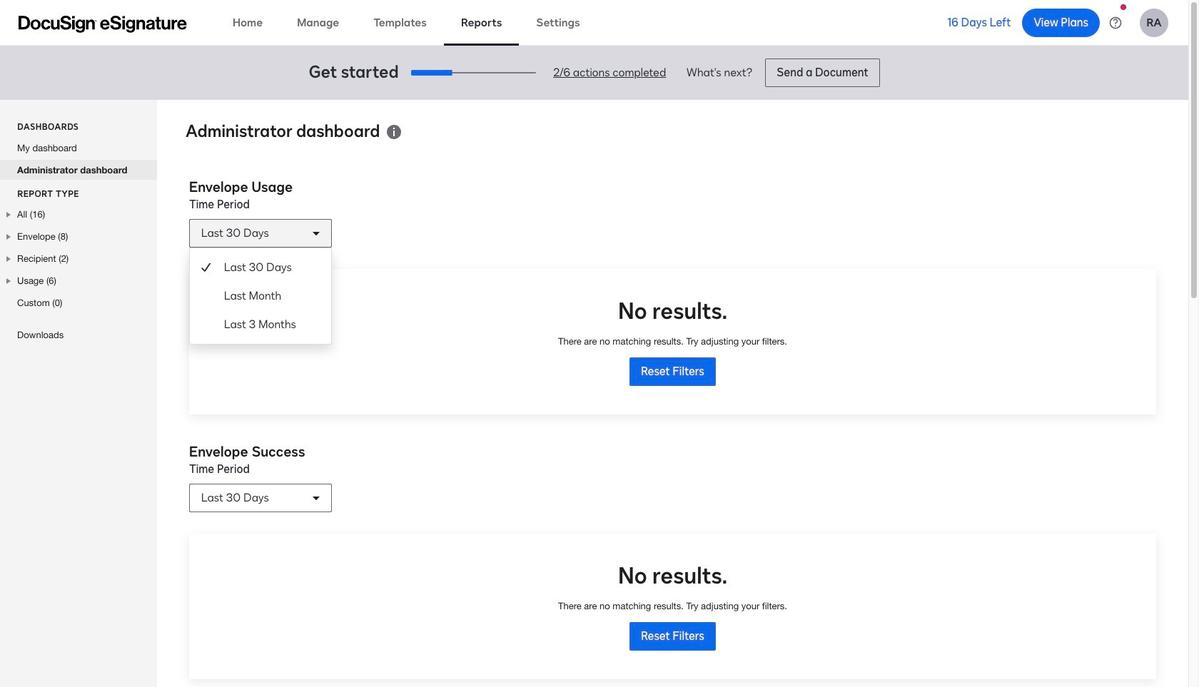 Task type: locate. For each thing, give the bounding box(es) containing it.
docusign esignature image
[[19, 15, 187, 32]]



Task type: vqa. For each thing, say whether or not it's contained in the screenshot.
the More Info region
no



